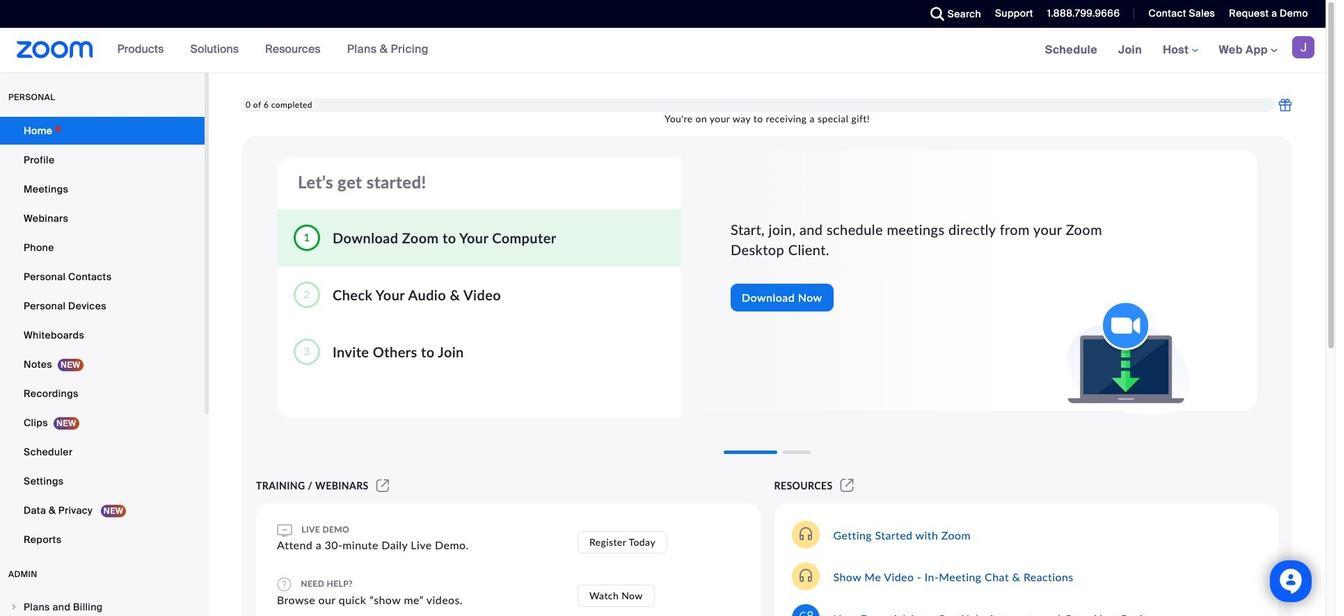 Task type: vqa. For each thing, say whether or not it's contained in the screenshot.
option group
no



Task type: describe. For each thing, give the bounding box(es) containing it.
product information navigation
[[107, 28, 439, 72]]

personal menu menu
[[0, 117, 205, 556]]



Task type: locate. For each thing, give the bounding box(es) containing it.
1 horizontal spatial window new image
[[839, 480, 856, 492]]

right image
[[10, 604, 18, 612]]

banner
[[0, 28, 1326, 73]]

0 horizontal spatial window new image
[[374, 480, 391, 492]]

2 window new image from the left
[[839, 480, 856, 492]]

meetings navigation
[[1035, 28, 1326, 73]]

1 window new image from the left
[[374, 480, 391, 492]]

profile picture image
[[1293, 36, 1315, 58]]

window new image
[[374, 480, 391, 492], [839, 480, 856, 492]]

zoom logo image
[[17, 41, 93, 58]]

menu item
[[0, 595, 205, 617]]



